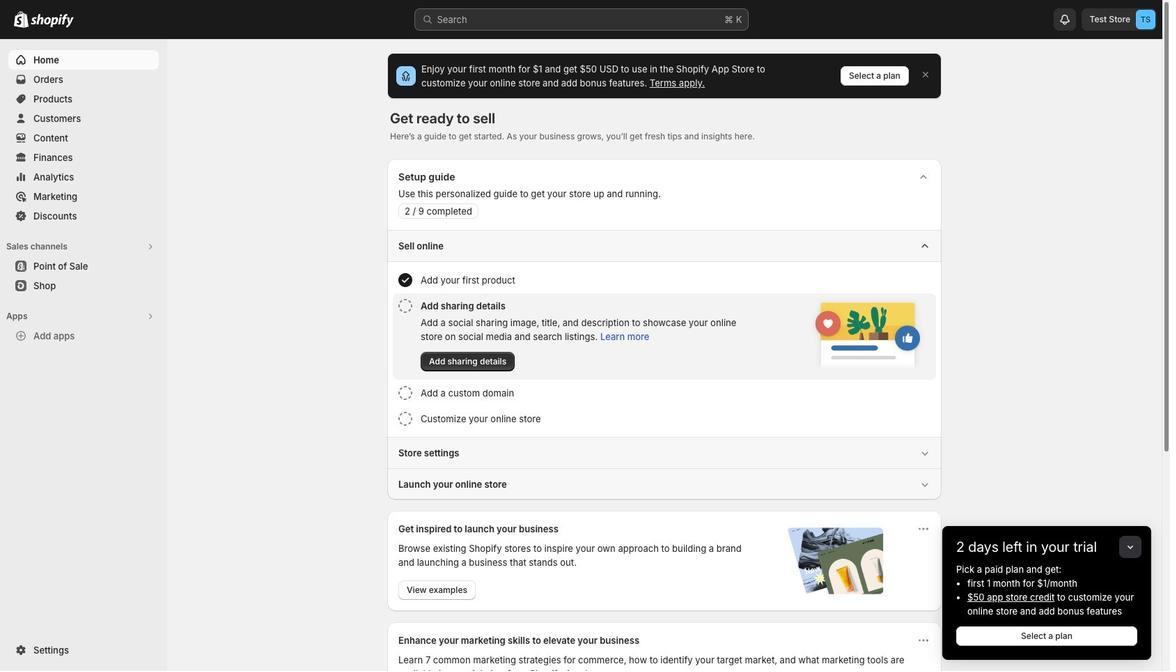 Task type: describe. For each thing, give the bounding box(es) containing it.
mark customize your online store as done image
[[399, 412, 413, 426]]

add sharing details group
[[393, 293, 937, 380]]

sell online group
[[387, 230, 942, 437]]

mark add a custom domain as done image
[[399, 386, 413, 400]]

mark add sharing details as done image
[[399, 299, 413, 313]]

add a custom domain group
[[393, 380, 937, 406]]



Task type: vqa. For each thing, say whether or not it's contained in the screenshot.
Shopify icon
yes



Task type: locate. For each thing, give the bounding box(es) containing it.
customize your online store group
[[393, 406, 937, 431]]

add your first product group
[[393, 268, 937, 293]]

guide categories group
[[387, 230, 942, 500]]

shopify image
[[31, 14, 74, 28]]

mark add your first product as not done image
[[399, 273, 413, 287]]

setup guide region
[[387, 159, 942, 500]]

test store image
[[1136, 10, 1156, 29]]

shopify image
[[14, 11, 29, 28]]



